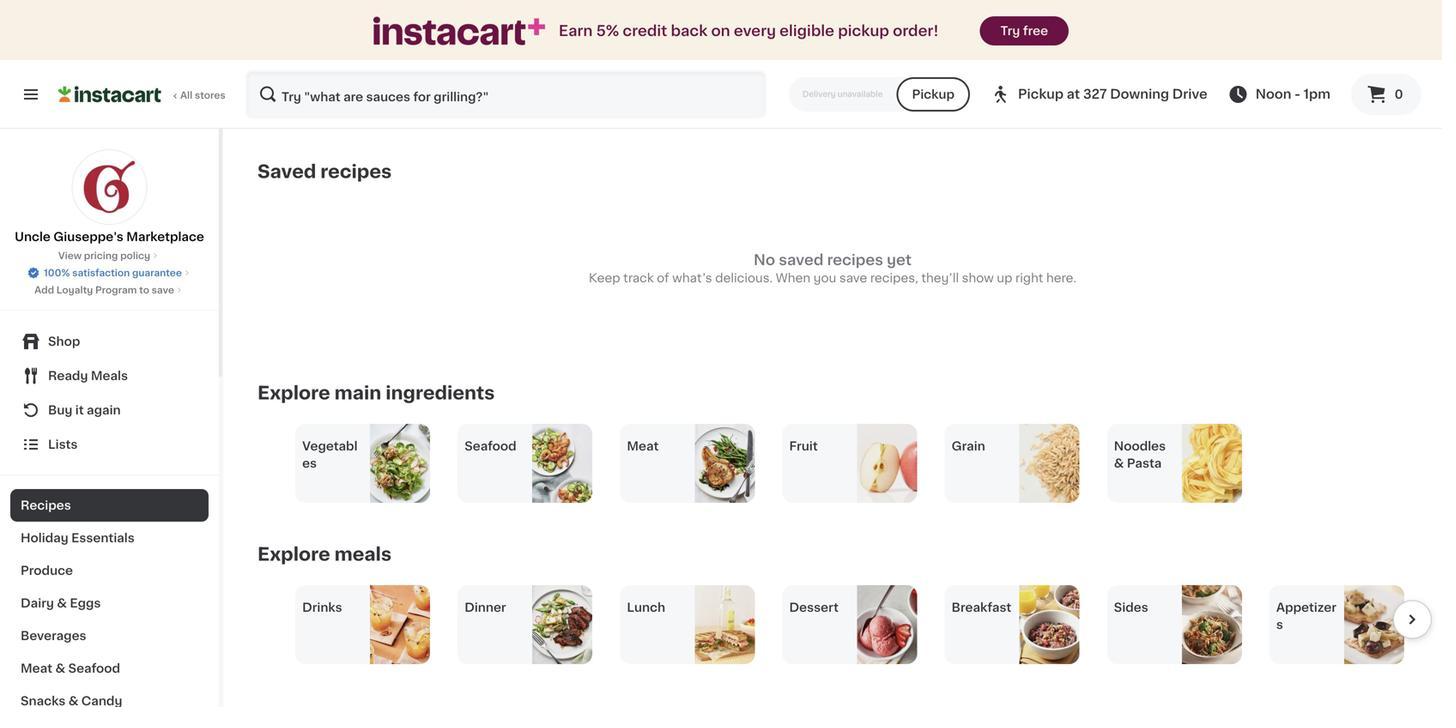 Task type: describe. For each thing, give the bounding box(es) containing it.
0 button
[[1352, 74, 1422, 115]]

lists link
[[10, 428, 209, 462]]

save inside no saved recipes yet keep track of what's delicious. when you save recipes, they'll show up right here.
[[840, 272, 868, 284]]

stuffed
[[1032, 18, 1076, 30]]

buy it again link
[[10, 393, 209, 428]]

pricing
[[84, 251, 118, 261]]

saved
[[258, 163, 316, 181]]

at
[[1067, 88, 1081, 100]]

order!
[[893, 24, 939, 38]]

try
[[1001, 25, 1021, 37]]

100% satisfaction guarantee button
[[27, 263, 192, 280]]

recipes
[[21, 500, 71, 512]]

right
[[1016, 272, 1044, 284]]

noon - 1pm link
[[1229, 84, 1331, 105]]

appetizer s
[[1277, 602, 1337, 631]]

noodles & pasta
[[1115, 441, 1166, 470]]

drinks
[[302, 602, 342, 614]]

meat for meat
[[627, 441, 659, 453]]

buy it again
[[48, 405, 121, 417]]

100%
[[44, 268, 70, 278]]

appetizer s link
[[1270, 586, 1405, 665]]

saved
[[779, 253, 824, 268]]

vegetabl
[[302, 441, 358, 453]]

policy
[[120, 251, 150, 261]]

instacart logo image
[[58, 84, 161, 105]]

loyalty
[[56, 286, 93, 295]]

holiday essentials link
[[10, 522, 209, 555]]

marketplace
[[126, 231, 204, 243]]

main
[[335, 384, 382, 402]]

up
[[997, 272, 1013, 284]]

all stores link
[[58, 70, 227, 119]]

noodles
[[1115, 441, 1166, 453]]

recipes link
[[10, 490, 209, 522]]

sides link
[[1108, 586, 1243, 665]]

meat link
[[620, 424, 755, 503]]

lunch
[[627, 602, 666, 614]]

delicious.
[[716, 272, 773, 284]]

seafood inside the seafood link
[[465, 441, 517, 453]]

program
[[95, 286, 137, 295]]

noon
[[1256, 88, 1292, 100]]

topped
[[993, 36, 1037, 48]]

into
[[1193, 18, 1216, 30]]

pickup at 327 downing drive
[[1019, 88, 1208, 100]]

holiday
[[21, 532, 68, 545]]

every
[[734, 24, 776, 38]]

soup
[[1326, 18, 1356, 30]]

yet
[[887, 253, 912, 268]]

view pricing policy link
[[58, 249, 161, 263]]

ready
[[48, 370, 88, 382]]

recipes inside no saved recipes yet keep track of what's delicious. when you save recipes, they'll show up right here.
[[828, 253, 884, 268]]

they'll
[[922, 272, 959, 284]]

0 vertical spatial recipes
[[321, 163, 392, 181]]

sides
[[1115, 602, 1149, 614]]

explore for explore meals
[[258, 546, 330, 564]]

item carousel region
[[258, 586, 1433, 665]]

pasta
[[1128, 458, 1162, 470]]

cream
[[1143, 36, 1181, 48]]

back
[[671, 24, 708, 38]]

add loyalty program to save link
[[34, 283, 185, 297]]

eggs
[[70, 598, 101, 610]]

fruit link
[[783, 424, 918, 503]]

holiday essentials
[[21, 532, 135, 545]]

of inside no saved recipes yet keep track of what's delicious. when you save recipes, they'll show up right here.
[[657, 272, 670, 284]]

fruit
[[790, 441, 818, 453]]

meat & seafood
[[21, 663, 120, 675]]

a
[[1219, 18, 1226, 30]]

with
[[1041, 36, 1066, 48]]

vegetabl es link
[[296, 424, 430, 503]]

dinner link
[[458, 586, 593, 665]]

dessert link
[[783, 586, 918, 665]]

to
[[139, 286, 149, 295]]

satisfaction
[[72, 268, 130, 278]]

view
[[58, 251, 82, 261]]

-
[[1295, 88, 1301, 100]]

service type group
[[789, 77, 971, 112]]

uncle
[[15, 231, 51, 243]]

instacart plus icon image
[[374, 17, 545, 45]]

meat & seafood link
[[10, 653, 209, 685]]

1pm
[[1304, 88, 1331, 100]]

saved recipes
[[258, 163, 392, 181]]

& for eggs
[[57, 598, 67, 610]]

spun
[[1160, 18, 1190, 30]]

scallions.
[[1210, 36, 1265, 48]]

Search field
[[247, 72, 765, 117]]



Task type: locate. For each thing, give the bounding box(es) containing it.
1 vertical spatial save
[[152, 286, 174, 295]]

recipes right saved
[[321, 163, 392, 181]]

0 vertical spatial save
[[840, 272, 868, 284]]

explore up drinks
[[258, 546, 330, 564]]

seafood down beverages link
[[68, 663, 120, 675]]

save
[[840, 272, 868, 284], [152, 286, 174, 295]]

seafood down 'ingredients'
[[465, 441, 517, 453]]

ready meals link
[[10, 359, 209, 393]]

shop
[[48, 336, 80, 348]]

noon - 1pm
[[1256, 88, 1331, 100]]

meat for meat & seafood
[[21, 663, 52, 675]]

pickup down order!
[[913, 88, 955, 100]]

0 vertical spatial meat
[[627, 441, 659, 453]]

0 horizontal spatial meat
[[21, 663, 52, 675]]

track
[[624, 272, 654, 284]]

here.
[[1047, 272, 1077, 284]]

& for pasta
[[1115, 458, 1125, 470]]

earn
[[559, 24, 593, 38]]

pickup left at
[[1019, 88, 1064, 100]]

earn 5% credit back on every eligible pickup order!
[[559, 24, 939, 38]]

vegetabl es
[[302, 441, 358, 470]]

0
[[1395, 88, 1404, 100]]

1 horizontal spatial meat
[[627, 441, 659, 453]]

&
[[1115, 458, 1125, 470], [57, 598, 67, 610], [55, 663, 65, 675]]

recipes,
[[871, 272, 919, 284]]

save down guarantee
[[152, 286, 174, 295]]

s
[[1277, 619, 1284, 631]]

meat inside meat link
[[627, 441, 659, 453]]

giuseppe's
[[53, 231, 124, 243]]

pickup button
[[897, 77, 971, 112]]

try free
[[1001, 25, 1049, 37]]

seafood link
[[458, 424, 593, 503]]

beverages link
[[10, 620, 209, 653]]

of up topped
[[1017, 18, 1029, 30]]

bacon,
[[1069, 36, 1110, 48]]

5%
[[597, 24, 619, 38]]

explore meals
[[258, 546, 392, 564]]

1 vertical spatial &
[[57, 598, 67, 610]]

uncle giuseppe's marketplace logo image
[[72, 149, 147, 225]]

1 horizontal spatial of
[[1017, 18, 1029, 30]]

1 vertical spatial explore
[[258, 546, 330, 564]]

ingredients
[[386, 384, 495, 402]]

recipes up you
[[828, 253, 884, 268]]

0 vertical spatial &
[[1115, 458, 1125, 470]]

& for seafood
[[55, 663, 65, 675]]

what's
[[673, 272, 713, 284]]

1 horizontal spatial seafood
[[465, 441, 517, 453]]

explore left the main at bottom left
[[258, 384, 330, 402]]

guarantee
[[132, 268, 182, 278]]

pickup inside button
[[913, 88, 955, 100]]

view pricing policy
[[58, 251, 150, 261]]

sour
[[1113, 36, 1140, 48]]

0 vertical spatial explore
[[258, 384, 330, 402]]

& down beverages
[[55, 663, 65, 675]]

1 explore from the top
[[258, 384, 330, 402]]

recipes
[[321, 163, 392, 181], [828, 253, 884, 268]]

None search field
[[246, 70, 767, 119]]

potatoes
[[1079, 18, 1134, 30]]

dessert
[[790, 602, 839, 614]]

dairy & eggs link
[[10, 587, 209, 620]]

and
[[1184, 36, 1207, 48]]

add
[[34, 286, 54, 295]]

credit
[[623, 24, 668, 38]]

pickup for pickup
[[913, 88, 955, 100]]

1 vertical spatial recipes
[[828, 253, 884, 268]]

dinner
[[465, 602, 506, 614]]

327
[[1084, 88, 1108, 100]]

produce
[[21, 565, 73, 577]]

& left the pasta at the bottom
[[1115, 458, 1125, 470]]

grain
[[952, 441, 986, 453]]

pickup inside popup button
[[1019, 88, 1064, 100]]

eligible
[[780, 24, 835, 38]]

on
[[712, 24, 731, 38]]

again
[[87, 405, 121, 417]]

beverages
[[21, 630, 86, 642]]

0 horizontal spatial save
[[152, 286, 174, 295]]

breakfast link
[[945, 586, 1080, 665]]

breakfast
[[952, 602, 1012, 614]]

the classic flavors of stuffed potatoes get spun into a crowd-pleasing soup topped with bacon, sour cream and scallions. link
[[292, 0, 1409, 113]]

1 horizontal spatial recipes
[[828, 253, 884, 268]]

explore main ingredients
[[258, 384, 495, 402]]

pickup for pickup at 327 downing drive
[[1019, 88, 1064, 100]]

save right you
[[840, 272, 868, 284]]

produce link
[[10, 555, 209, 587]]

100% satisfaction guarantee
[[44, 268, 182, 278]]

0 horizontal spatial pickup
[[913, 88, 955, 100]]

0 horizontal spatial recipes
[[321, 163, 392, 181]]

free
[[1024, 25, 1049, 37]]

flavors
[[973, 18, 1014, 30]]

meat inside meat & seafood link
[[21, 663, 52, 675]]

explore for explore main ingredients
[[258, 384, 330, 402]]

classic
[[928, 18, 970, 30]]

pickup
[[838, 24, 890, 38]]

of
[[1017, 18, 1029, 30], [657, 272, 670, 284]]

pickup at 327 downing drive button
[[991, 70, 1208, 119]]

2 explore from the top
[[258, 546, 330, 564]]

meals
[[335, 546, 392, 564]]

1 vertical spatial of
[[657, 272, 670, 284]]

& inside noodles & pasta
[[1115, 458, 1125, 470]]

2 vertical spatial &
[[55, 663, 65, 675]]

no
[[754, 253, 776, 268]]

shop link
[[10, 325, 209, 359]]

1 vertical spatial meat
[[21, 663, 52, 675]]

0 horizontal spatial of
[[657, 272, 670, 284]]

lists
[[48, 439, 78, 451]]

dairy & eggs
[[21, 598, 101, 610]]

add loyalty program to save
[[34, 286, 174, 295]]

1 horizontal spatial save
[[840, 272, 868, 284]]

stores
[[195, 91, 226, 100]]

0 vertical spatial of
[[1017, 18, 1029, 30]]

pickup
[[1019, 88, 1064, 100], [913, 88, 955, 100]]

the classic flavors of stuffed potatoes get spun into a crowd-pleasing soup topped with bacon, sour cream and scallions.
[[903, 18, 1356, 48]]

grain link
[[945, 424, 1080, 503]]

0 horizontal spatial seafood
[[68, 663, 120, 675]]

of inside the classic flavors of stuffed potatoes get spun into a crowd-pleasing soup topped with bacon, sour cream and scallions.
[[1017, 18, 1029, 30]]

crowd-
[[1229, 18, 1272, 30]]

1 vertical spatial seafood
[[68, 663, 120, 675]]

0 vertical spatial seafood
[[465, 441, 517, 453]]

of right track
[[657, 272, 670, 284]]

1 horizontal spatial pickup
[[1019, 88, 1064, 100]]

when
[[776, 272, 811, 284]]

& left eggs
[[57, 598, 67, 610]]

seafood inside meat & seafood link
[[68, 663, 120, 675]]

uncle giuseppe's marketplace link
[[15, 149, 204, 246]]



Task type: vqa. For each thing, say whether or not it's contained in the screenshot.
"Conditioner," inside the Andalou Naturals Conditioner, Full Volume, Lavender & Biotin
no



